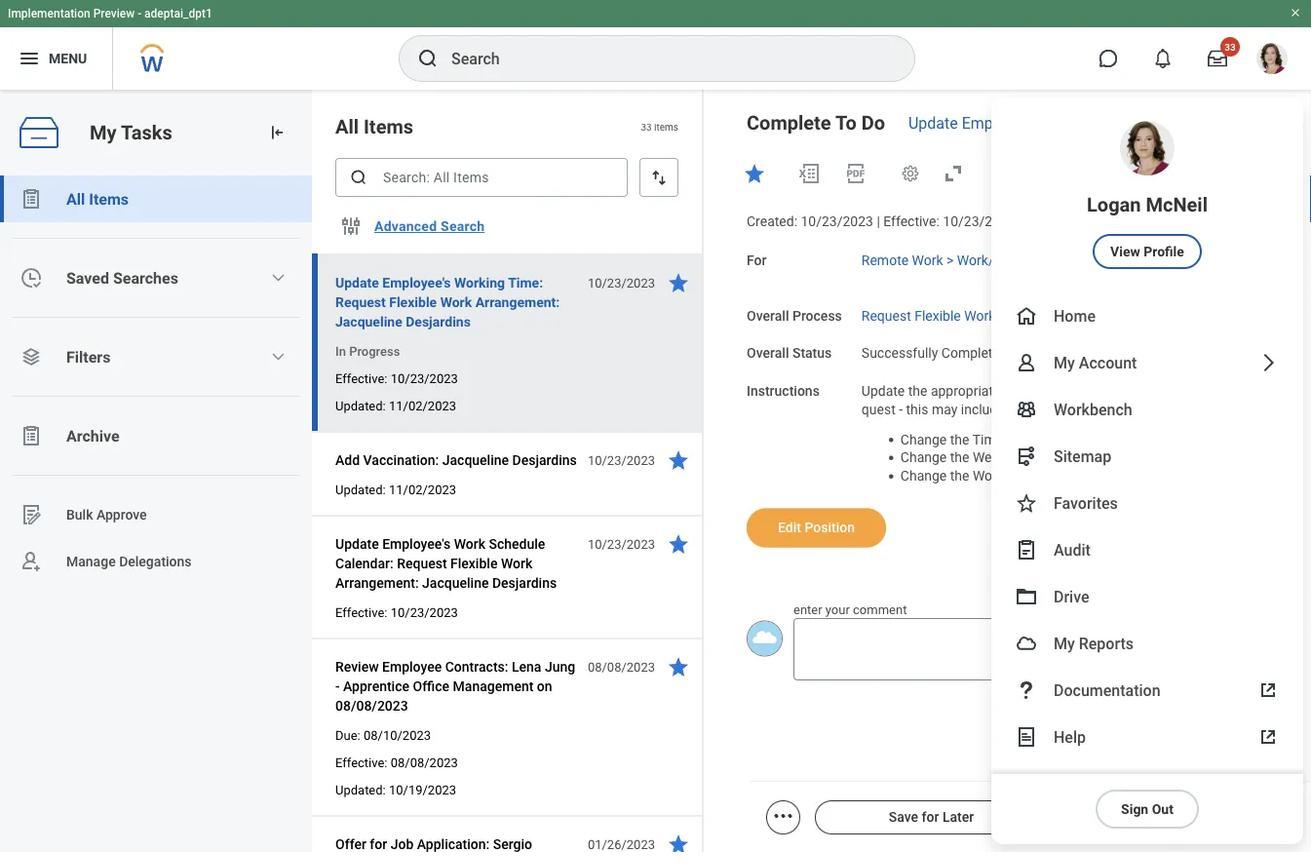 Task type: describe. For each thing, give the bounding box(es) containing it.
search
[[441, 218, 485, 234]]

audit
[[1054, 540, 1091, 559]]

due:
[[335, 728, 361, 743]]

employee's for update employee's work schedule calendar: request flexible work arrangement: jacqueline desjardins
[[382, 536, 451, 552]]

the left weekly
[[950, 450, 970, 466]]

logan mcneil banner
[[0, 0, 1312, 844]]

updated: up the remote work > work/remote hybrid - remote days (10/23/2023) link
[[1026, 214, 1080, 230]]

desjardins inside update employee's work schedule calendar: request flexible work arrangement: jacqueline desjardins
[[492, 575, 557, 591]]

export to excel image
[[798, 162, 821, 185]]

chevron right image
[[1257, 351, 1280, 374]]

update employee's working time link
[[909, 114, 1139, 132]]

effective: down 'calendar:'
[[335, 605, 388, 620]]

reports
[[1079, 634, 1134, 653]]

complete to do
[[747, 111, 885, 134]]

successfully completed
[[862, 345, 1008, 361]]

2 | from the left
[[1019, 214, 1023, 230]]

office
[[413, 678, 450, 694]]

created: 10/23/2023 | effective: 10/23/2023 | updated: 11/02/2023
[[747, 214, 1156, 230]]

update employee's work schedule calendar: request flexible work arrangement: jacqueline desjardins
[[335, 536, 557, 591]]

time:
[[508, 274, 543, 291]]

update for jacqueline
[[335, 536, 379, 552]]

created:
[[747, 214, 798, 230]]

jacqueline inside update employee's working time: request flexible work arrangement: jacqueline desjardins
[[335, 313, 402, 330]]

update for quest
[[862, 383, 905, 399]]

33 items
[[641, 121, 679, 132]]

time image
[[1015, 772, 1038, 796]]

update the appropriate information based on the employee's re quest - this may include:
[[862, 383, 1246, 417]]

favorites menu item
[[992, 480, 1304, 527]]

perspective image
[[20, 345, 43, 369]]

saved
[[66, 269, 109, 287]]

employee's for update employee's working time
[[962, 114, 1040, 132]]

arrangement: inside update employee's working time: request flexible work arrangement: jacqueline desjardins
[[476, 294, 560, 310]]

recovery
[[1054, 774, 1118, 793]]

work/remote
[[957, 252, 1041, 268]]

profile
[[1144, 243, 1185, 259]]

change the time type change the weekly schedule hours change the work shift
[[901, 431, 1115, 484]]

logan
[[1087, 193, 1141, 216]]

employee's
[[1160, 383, 1227, 399]]

re
[[1231, 383, 1246, 399]]

updated: down add
[[335, 482, 386, 497]]

chevron down image for saved searches
[[270, 270, 286, 286]]

- inside the "update the appropriate information based on the employee's re quest - this may include:"
[[899, 401, 903, 417]]

save
[[889, 809, 919, 825]]

jung
[[545, 659, 575, 675]]

help menu item
[[992, 714, 1304, 761]]

bulk approve link
[[0, 491, 312, 538]]

all items inside button
[[66, 190, 129, 208]]

>
[[947, 252, 954, 268]]

comment
[[853, 602, 907, 617]]

jacqueline right vaccination:
[[442, 452, 509, 468]]

out
[[1152, 801, 1174, 817]]

1 updated: 11/02/2023 from the top
[[335, 398, 456, 413]]

preview
[[93, 7, 135, 20]]

for
[[922, 809, 939, 825]]

request flexible work arrangement: jacqueline desjardins
[[862, 307, 1218, 324]]

information
[[1004, 383, 1075, 399]]

saved searches
[[66, 269, 178, 287]]

tasks
[[121, 121, 172, 144]]

logan mcneil
[[1087, 193, 1208, 216]]

jacqueline inside update employee's work schedule calendar: request flexible work arrangement: jacqueline desjardins
[[422, 575, 489, 591]]

may
[[932, 401, 958, 417]]

1 effective: 10/23/2023 from the top
[[335, 371, 458, 386]]

remote work > work/remote hybrid - remote days (10/23/2023)
[[862, 252, 1260, 268]]

bulk
[[66, 507, 93, 523]]

update up fullscreen icon
[[909, 114, 958, 132]]

update employee's working time: request flexible work arrangement: jacqueline desjardins
[[335, 274, 560, 330]]

do
[[862, 111, 885, 134]]

advanced search
[[374, 218, 485, 234]]

add
[[335, 452, 360, 468]]

my for my tasks
[[90, 121, 117, 144]]

effective: down due: at bottom
[[335, 755, 388, 770]]

close environment banner image
[[1290, 7, 1302, 19]]

documentation menu item
[[992, 667, 1304, 714]]

2 effective: 10/23/2023 from the top
[[335, 605, 458, 620]]

user image
[[1015, 351, 1038, 374]]

request inside update employee's work schedule calendar: request flexible work arrangement: jacqueline desjardins
[[397, 555, 447, 571]]

all inside item list "element"
[[335, 115, 359, 138]]

effective: down gear image
[[884, 214, 940, 230]]

star image for effective: 10/23/2023
[[667, 532, 690, 556]]

my for my reports
[[1054, 634, 1075, 653]]

management
[[453, 678, 534, 694]]

menu
[[49, 50, 87, 66]]

later
[[943, 809, 974, 825]]

weekly
[[973, 450, 1016, 466]]

(10/23/2023)
[[1178, 252, 1260, 268]]

workbench menu item
[[992, 386, 1304, 433]]

all items button
[[0, 176, 312, 222]]

logan mcneil menu item
[[992, 98, 1304, 293]]

related actions image
[[772, 805, 795, 828]]

menu button
[[0, 27, 112, 90]]

schedule inside change the time type change the weekly schedule hours change the work shift
[[1019, 450, 1075, 466]]

my tasks element
[[0, 90, 312, 852]]

0 vertical spatial 11/02/2023
[[1084, 214, 1156, 230]]

add vaccination: jacqueline desjardins
[[335, 452, 577, 468]]

in
[[335, 344, 346, 358]]

Search Workday  search field
[[451, 37, 875, 80]]

documentation
[[1054, 681, 1161, 699]]

transformation import image
[[267, 123, 287, 142]]

adeptai_dpt1
[[144, 7, 212, 20]]

10/19/2023
[[389, 783, 456, 797]]

archive button
[[0, 412, 312, 459]]

edit position button
[[747, 509, 886, 548]]

employee
[[382, 659, 442, 675]]

fullscreen image
[[942, 162, 965, 185]]

in progress
[[335, 344, 400, 358]]

position
[[805, 520, 855, 536]]

flexible inside update employee's work schedule calendar: request flexible work arrangement: jacqueline desjardins
[[451, 555, 498, 571]]

home
[[1054, 306, 1096, 325]]

time inside change the time type change the weekly schedule hours change the work shift
[[973, 431, 1003, 447]]

search image
[[349, 168, 369, 187]]

filters button
[[0, 333, 312, 380]]

help
[[1054, 728, 1086, 746]]

work inside change the time type change the weekly schedule hours change the work shift
[[973, 468, 1004, 484]]

due: 08/10/2023
[[335, 728, 431, 743]]

progress
[[349, 344, 400, 358]]

folder open image
[[1015, 585, 1038, 608]]

search image
[[416, 47, 440, 70]]

effective: 08/08/2023
[[335, 755, 458, 770]]

star image for 01/26/2023
[[667, 833, 690, 852]]

chevron right image
[[1257, 772, 1280, 796]]

update employee's working time
[[909, 114, 1139, 132]]

inbox large image
[[1208, 49, 1228, 68]]

2 remote from the left
[[1095, 252, 1142, 268]]

08/08/2023 inside review employee contracts: lena jung - apprentice office management on 08/08/2023
[[335, 698, 408, 714]]

sitemap
[[1054, 447, 1112, 465]]

view printable version (pdf) image
[[844, 162, 868, 185]]

2 vertical spatial 08/08/2023
[[391, 755, 458, 770]]

configure image
[[339, 215, 363, 238]]

to
[[836, 111, 857, 134]]

2 updated: 11/02/2023 from the top
[[335, 482, 456, 497]]

my account menu item
[[992, 339, 1304, 386]]

complete
[[747, 111, 831, 134]]

based
[[1078, 383, 1115, 399]]

notifications large image
[[1154, 49, 1173, 68]]

- right hybrid
[[1088, 252, 1091, 268]]

drive
[[1054, 587, 1090, 606]]

enter
[[794, 602, 823, 617]]

ext link image
[[1257, 725, 1280, 749]]

remote work > work/remote hybrid - remote days (10/23/2023) link
[[862, 248, 1260, 268]]

my tasks
[[90, 121, 172, 144]]

star image for update employee's working time: request flexible work arrangement: jacqueline desjardins
[[667, 271, 690, 294]]



Task type: vqa. For each thing, say whether or not it's contained in the screenshot.
Implementation
yes



Task type: locate. For each thing, give the bounding box(es) containing it.
sign
[[1121, 801, 1149, 817]]

1 vertical spatial 08/08/2023
[[335, 698, 408, 714]]

assistant
[[1122, 774, 1188, 793]]

on inside the "update the appropriate information based on the employee's re quest - this may include:"
[[1119, 383, 1134, 399]]

review employee contracts: lena jung - apprentice office management on 08/08/2023
[[335, 659, 575, 714]]

0 horizontal spatial time
[[973, 431, 1003, 447]]

2 clipboard image from the top
[[20, 424, 43, 448]]

list
[[0, 176, 312, 585]]

1 vertical spatial chevron down image
[[270, 349, 286, 365]]

star image
[[743, 162, 766, 185], [667, 271, 690, 294], [667, 449, 690, 472]]

ext link image
[[1257, 679, 1280, 702]]

the down may
[[950, 431, 970, 447]]

question image
[[1015, 679, 1038, 702]]

all items
[[335, 115, 413, 138], [66, 190, 129, 208]]

enter your comment
[[794, 602, 907, 617]]

1 horizontal spatial 33
[[1225, 41, 1236, 53]]

working inside update employee's working time: request flexible work arrangement: jacqueline desjardins
[[454, 274, 505, 291]]

audit menu item
[[992, 527, 1304, 573]]

working for time:
[[454, 274, 505, 291]]

the left employee's
[[1137, 383, 1156, 399]]

days
[[1145, 252, 1175, 268]]

my right avatar
[[1054, 634, 1075, 653]]

0 horizontal spatial flexible
[[389, 294, 437, 310]]

update up 'calendar:'
[[335, 536, 379, 552]]

items down my tasks
[[89, 190, 129, 208]]

chevron down image for filters
[[270, 349, 286, 365]]

workbench
[[1054, 400, 1133, 419]]

clipboard image
[[20, 187, 43, 211], [20, 424, 43, 448]]

add vaccination: jacqueline desjardins button
[[335, 449, 577, 472]]

0 vertical spatial 08/08/2023
[[588, 660, 655, 674]]

review
[[335, 659, 379, 675]]

1 vertical spatial change
[[901, 450, 947, 466]]

arrangement: down 'calendar:'
[[335, 575, 419, 591]]

2 horizontal spatial arrangement:
[[999, 307, 1081, 324]]

1 vertical spatial overall
[[747, 345, 789, 361]]

3 change from the top
[[901, 468, 947, 484]]

1 horizontal spatial items
[[364, 115, 413, 138]]

saved searches button
[[0, 254, 312, 301]]

implementation
[[8, 7, 90, 20]]

jacqueline up in progress
[[335, 313, 402, 330]]

change
[[901, 431, 947, 447], [901, 450, 947, 466], [901, 468, 947, 484]]

my for my account
[[1054, 353, 1075, 372]]

request inside update employee's working time: request flexible work arrangement: jacqueline desjardins
[[335, 294, 386, 310]]

33 left items
[[641, 121, 652, 132]]

items inside item list "element"
[[364, 115, 413, 138]]

include:
[[961, 401, 1008, 417]]

items up search icon
[[364, 115, 413, 138]]

advanced search button
[[367, 207, 493, 246]]

0 horizontal spatial remote
[[862, 252, 909, 268]]

logan mcneil image
[[1257, 43, 1288, 74]]

user plus image
[[20, 550, 43, 573]]

clipboard image inside archive button
[[20, 424, 43, 448]]

11/02/2023 up the view
[[1084, 214, 1156, 230]]

0 vertical spatial items
[[364, 115, 413, 138]]

the left shift
[[950, 468, 970, 484]]

1 vertical spatial schedule
[[489, 536, 545, 552]]

employee's up 'calendar:'
[[382, 536, 451, 552]]

for
[[747, 252, 767, 268]]

0 vertical spatial 33
[[1225, 41, 1236, 53]]

1 vertical spatial items
[[89, 190, 129, 208]]

contracts:
[[445, 659, 509, 675]]

0 vertical spatial clipboard image
[[20, 187, 43, 211]]

effective: 10/23/2023 up the employee
[[335, 605, 458, 620]]

remote left >
[[862, 252, 909, 268]]

archive
[[66, 427, 120, 445]]

0 vertical spatial change
[[901, 431, 947, 447]]

0 vertical spatial updated: 11/02/2023
[[335, 398, 456, 413]]

0 vertical spatial overall
[[747, 307, 789, 324]]

sort image
[[649, 168, 669, 187]]

1 horizontal spatial all items
[[335, 115, 413, 138]]

2 overall from the top
[[747, 345, 789, 361]]

rename image
[[20, 503, 43, 527]]

working for time
[[1044, 114, 1101, 132]]

0 horizontal spatial arrangement:
[[335, 575, 419, 591]]

home menu item
[[992, 293, 1304, 339]]

arrangement: inside update employee's work schedule calendar: request flexible work arrangement: jacqueline desjardins
[[335, 575, 419, 591]]

33 for 33 items
[[641, 121, 652, 132]]

0 horizontal spatial schedule
[[489, 536, 545, 552]]

arrangement: inside request flexible work arrangement: jacqueline desjardins link
[[999, 307, 1081, 324]]

filters
[[66, 348, 111, 366]]

jacqueline
[[1085, 307, 1151, 324], [335, 313, 402, 330], [442, 452, 509, 468], [422, 575, 489, 591]]

contact card matrix manager image
[[1015, 398, 1038, 421]]

star image inside favorites menu item
[[1015, 491, 1038, 515]]

overall status element
[[862, 334, 1008, 363]]

11/02/2023 down vaccination:
[[389, 482, 456, 497]]

1 horizontal spatial time
[[1104, 114, 1139, 132]]

0 horizontal spatial working
[[454, 274, 505, 291]]

1 vertical spatial on
[[537, 678, 552, 694]]

clipboard image up the clock check image
[[20, 187, 43, 211]]

my reports menu item
[[992, 620, 1304, 667]]

jacqueline up account
[[1085, 307, 1151, 324]]

item list element
[[312, 90, 704, 852]]

items
[[654, 121, 679, 132]]

logan mcneil menu
[[992, 98, 1304, 844]]

items inside button
[[89, 190, 129, 208]]

08/08/2023 down the "apprentice"
[[335, 698, 408, 714]]

all inside button
[[66, 190, 85, 208]]

lena
[[512, 659, 542, 675]]

- inside review employee contracts: lena jung - apprentice office management on 08/08/2023
[[335, 678, 340, 694]]

my left tasks at left
[[90, 121, 117, 144]]

schedule
[[1019, 450, 1075, 466], [489, 536, 545, 552]]

clipboard image left archive at the bottom of page
[[20, 424, 43, 448]]

1 vertical spatial employee's
[[383, 274, 451, 291]]

08/08/2023 up 10/19/2023
[[391, 755, 458, 770]]

1 horizontal spatial all
[[335, 115, 359, 138]]

sitemap menu item
[[992, 433, 1304, 480]]

- right preview
[[138, 7, 141, 20]]

paste image
[[1015, 538, 1038, 562]]

request
[[335, 294, 386, 310], [862, 307, 911, 324], [397, 555, 447, 571]]

employee's inside update employee's work schedule calendar: request flexible work arrangement: jacqueline desjardins
[[382, 536, 451, 552]]

overall up instructions
[[747, 345, 789, 361]]

0 vertical spatial star image
[[743, 162, 766, 185]]

hybrid
[[1045, 252, 1084, 268]]

star image for due: 08/10/2023
[[667, 655, 690, 679]]

arrangement: up user icon
[[999, 307, 1081, 324]]

1 vertical spatial time
[[973, 431, 1003, 447]]

overall process
[[747, 307, 842, 324]]

- inside logan mcneil banner
[[138, 7, 141, 20]]

1 horizontal spatial schedule
[[1019, 450, 1075, 466]]

on right based
[[1119, 383, 1134, 399]]

review employee contracts: lena jung - apprentice office management on 08/08/2023 button
[[335, 655, 577, 718]]

arrangement: down time:
[[476, 294, 560, 310]]

update inside the "update the appropriate information based on the employee's re quest - this may include:"
[[862, 383, 905, 399]]

33 for 33
[[1225, 41, 1236, 53]]

2 vertical spatial star image
[[667, 449, 690, 472]]

1 vertical spatial all items
[[66, 190, 129, 208]]

chevron down image inside filters dropdown button
[[270, 349, 286, 365]]

1 vertical spatial 11/02/2023
[[389, 398, 456, 413]]

completed
[[942, 345, 1008, 361]]

employee's down advanced
[[383, 274, 451, 291]]

update inside update employee's work schedule calendar: request flexible work arrangement: jacqueline desjardins
[[335, 536, 379, 552]]

update employee's working time: request flexible work arrangement: jacqueline desjardins button
[[335, 271, 577, 333]]

0 horizontal spatial request
[[335, 294, 386, 310]]

apprentice
[[343, 678, 410, 694]]

clipboard image for archive
[[20, 424, 43, 448]]

- down 'review'
[[335, 678, 340, 694]]

clipboard image for all items
[[20, 187, 43, 211]]

my inside menu item
[[1054, 634, 1075, 653]]

1 horizontal spatial arrangement:
[[476, 294, 560, 310]]

time up weekly
[[973, 431, 1003, 447]]

save for later button
[[815, 801, 1048, 835]]

my inside menu item
[[1054, 353, 1075, 372]]

work inside update employee's working time: request flexible work arrangement: jacqueline desjardins
[[440, 294, 472, 310]]

vaccination:
[[363, 452, 439, 468]]

avatar image
[[1015, 632, 1038, 655]]

1 horizontal spatial remote
[[1095, 252, 1142, 268]]

1 vertical spatial working
[[454, 274, 505, 291]]

update inside update employee's working time: request flexible work arrangement: jacqueline desjardins
[[335, 274, 379, 291]]

0 vertical spatial employee's
[[962, 114, 1040, 132]]

1 horizontal spatial on
[[1119, 383, 1134, 399]]

my account
[[1054, 353, 1137, 372]]

request up successfully
[[862, 307, 911, 324]]

on inside review employee contracts: lena jung - apprentice office management on 08/08/2023
[[537, 678, 552, 694]]

0 horizontal spatial all
[[66, 190, 85, 208]]

08/08/2023 right jung
[[588, 660, 655, 674]]

document image
[[1015, 725, 1038, 749]]

updated: down effective: 08/08/2023
[[335, 783, 386, 797]]

employee's
[[962, 114, 1040, 132], [383, 274, 451, 291], [382, 536, 451, 552]]

my right user icon
[[1054, 353, 1075, 372]]

update
[[909, 114, 958, 132], [335, 274, 379, 291], [862, 383, 905, 399], [335, 536, 379, 552]]

all up search icon
[[335, 115, 359, 138]]

remote left the days
[[1095, 252, 1142, 268]]

this
[[906, 401, 929, 417]]

0 horizontal spatial all items
[[66, 190, 129, 208]]

2 horizontal spatial flexible
[[915, 307, 961, 324]]

the
[[909, 383, 928, 399], [1137, 383, 1156, 399], [950, 431, 970, 447], [950, 450, 970, 466], [950, 468, 970, 484]]

updated: down in progress
[[335, 398, 386, 413]]

updated: 11/02/2023 down vaccination:
[[335, 482, 456, 497]]

update for desjardins
[[335, 274, 379, 291]]

1 | from the left
[[877, 214, 880, 230]]

request up in progress
[[335, 294, 386, 310]]

1 change from the top
[[901, 431, 947, 447]]

all items up search icon
[[335, 115, 413, 138]]

delegations
[[119, 553, 192, 570]]

mcneil
[[1146, 193, 1208, 216]]

clipboard image inside all items button
[[20, 187, 43, 211]]

update down the configure icon
[[335, 274, 379, 291]]

1 vertical spatial 33
[[641, 121, 652, 132]]

edit position
[[778, 520, 855, 536]]

1 horizontal spatial flexible
[[451, 555, 498, 571]]

process
[[793, 307, 842, 324]]

11/02/2023 up vaccination:
[[389, 398, 456, 413]]

0 vertical spatial all items
[[335, 115, 413, 138]]

flexible inside update employee's working time: request flexible work arrangement: jacqueline desjardins
[[389, 294, 437, 310]]

clock check image
[[20, 266, 43, 290]]

account
[[1079, 353, 1137, 372]]

2 vertical spatial 11/02/2023
[[389, 482, 456, 497]]

overall up the overall status
[[747, 307, 789, 324]]

working
[[1044, 114, 1101, 132], [454, 274, 505, 291]]

time
[[1104, 114, 1139, 132], [973, 431, 1003, 447]]

chevron down image
[[270, 270, 286, 286], [270, 349, 286, 365]]

justify image
[[18, 47, 41, 70]]

enter your comment text field
[[794, 618, 1272, 680]]

updated: 11/02/2023
[[335, 398, 456, 413], [335, 482, 456, 497]]

items
[[364, 115, 413, 138], [89, 190, 129, 208]]

01/26/2023
[[588, 837, 655, 852]]

1 vertical spatial star image
[[667, 271, 690, 294]]

0 vertical spatial chevron down image
[[270, 270, 286, 286]]

1 chevron down image from the top
[[270, 270, 286, 286]]

star image for add vaccination: jacqueline desjardins
[[667, 449, 690, 472]]

working up logan
[[1044, 114, 1101, 132]]

1 horizontal spatial request
[[397, 555, 447, 571]]

view
[[1111, 243, 1141, 259]]

your
[[826, 602, 850, 617]]

1 vertical spatial clipboard image
[[20, 424, 43, 448]]

desjardins inside update employee's working time: request flexible work arrangement: jacqueline desjardins
[[406, 313, 471, 330]]

quest
[[862, 383, 1246, 417]]

on down jung
[[537, 678, 552, 694]]

request inside request flexible work arrangement: jacqueline desjardins link
[[862, 307, 911, 324]]

2 horizontal spatial request
[[862, 307, 911, 324]]

33 inside button
[[1225, 41, 1236, 53]]

|
[[877, 214, 880, 230], [1019, 214, 1023, 230]]

overall status
[[747, 345, 832, 361]]

1 horizontal spatial working
[[1044, 114, 1101, 132]]

2 vertical spatial change
[[901, 468, 947, 484]]

bulk approve
[[66, 507, 147, 523]]

1 remote from the left
[[862, 252, 909, 268]]

request flexible work arrangement: jacqueline desjardins link
[[862, 304, 1218, 324]]

1 clipboard image from the top
[[20, 187, 43, 211]]

1 vertical spatial all
[[66, 190, 85, 208]]

employee's up fullscreen icon
[[962, 114, 1040, 132]]

1 vertical spatial updated: 11/02/2023
[[335, 482, 456, 497]]

schedule inside update employee's work schedule calendar: request flexible work arrangement: jacqueline desjardins
[[489, 536, 545, 552]]

0 vertical spatial effective: 10/23/2023
[[335, 371, 458, 386]]

work
[[912, 252, 944, 268], [440, 294, 472, 310], [965, 307, 996, 324], [973, 468, 1004, 484], [454, 536, 486, 552], [501, 555, 533, 571]]

manage
[[66, 553, 116, 570]]

star image
[[1015, 491, 1038, 515], [667, 532, 690, 556], [667, 655, 690, 679], [667, 833, 690, 852]]

0 vertical spatial time
[[1104, 114, 1139, 132]]

effective: down in progress
[[335, 371, 388, 386]]

-
[[138, 7, 141, 20], [1088, 252, 1091, 268], [899, 401, 903, 417], [335, 678, 340, 694]]

working left time:
[[454, 274, 505, 291]]

all items inside item list "element"
[[335, 115, 413, 138]]

list containing all items
[[0, 176, 312, 585]]

flexible
[[389, 294, 437, 310], [915, 307, 961, 324], [451, 555, 498, 571]]

33 left logan mcneil icon
[[1225, 41, 1236, 53]]

2 chevron down image from the top
[[270, 349, 286, 365]]

0 horizontal spatial 33
[[641, 121, 652, 132]]

0 horizontal spatial on
[[537, 678, 552, 694]]

appropriate
[[931, 383, 1001, 399]]

employee's inside update employee's working time: request flexible work arrangement: jacqueline desjardins
[[383, 274, 451, 291]]

2 vertical spatial my
[[1054, 634, 1075, 653]]

drive menu item
[[992, 573, 1304, 620]]

update down successfully
[[862, 383, 905, 399]]

gear image
[[901, 164, 920, 183]]

employee's for update employee's working time: request flexible work arrangement: jacqueline desjardins
[[383, 274, 451, 291]]

implementation preview -   adeptai_dpt1
[[8, 7, 212, 20]]

0 horizontal spatial items
[[89, 190, 129, 208]]

edit
[[778, 520, 801, 536]]

time up logan
[[1104, 114, 1139, 132]]

all up saved
[[66, 190, 85, 208]]

advanced
[[374, 218, 437, 234]]

1 overall from the top
[[747, 307, 789, 324]]

successfully
[[862, 345, 938, 361]]

0 vertical spatial all
[[335, 115, 359, 138]]

Search: All Items text field
[[335, 158, 628, 197]]

08/10/2023
[[364, 728, 431, 743]]

33 button
[[1196, 37, 1240, 80]]

recovery assistant
[[1054, 774, 1188, 793]]

- left the 'this'
[[899, 401, 903, 417]]

recovery assistant menu item
[[992, 761, 1304, 807]]

2 vertical spatial employee's
[[382, 536, 451, 552]]

0 horizontal spatial |
[[877, 214, 880, 230]]

33 inside item list "element"
[[641, 121, 652, 132]]

the up the 'this'
[[909, 383, 928, 399]]

1 vertical spatial effective: 10/23/2023
[[335, 605, 458, 620]]

home image
[[1015, 304, 1038, 328]]

0 vertical spatial schedule
[[1019, 450, 1075, 466]]

request right 'calendar:'
[[397, 555, 447, 571]]

0 vertical spatial working
[[1044, 114, 1101, 132]]

all items down my tasks
[[66, 190, 129, 208]]

searches
[[113, 269, 178, 287]]

2 change from the top
[[901, 450, 947, 466]]

1 horizontal spatial |
[[1019, 214, 1023, 230]]

0 vertical spatial my
[[90, 121, 117, 144]]

1 vertical spatial my
[[1054, 353, 1075, 372]]

updated: 11/02/2023 up vaccination:
[[335, 398, 456, 413]]

update employee's work schedule calendar: request flexible work arrangement: jacqueline desjardins button
[[335, 532, 577, 595]]

jacqueline up contracts:
[[422, 575, 489, 591]]

status
[[793, 345, 832, 361]]

endpoints image
[[1015, 445, 1038, 468]]

manage delegations link
[[0, 538, 312, 585]]

effective: 10/23/2023 down the progress
[[335, 371, 458, 386]]

overall for overall process
[[747, 307, 789, 324]]

overall for overall status
[[747, 345, 789, 361]]

0 vertical spatial on
[[1119, 383, 1134, 399]]



